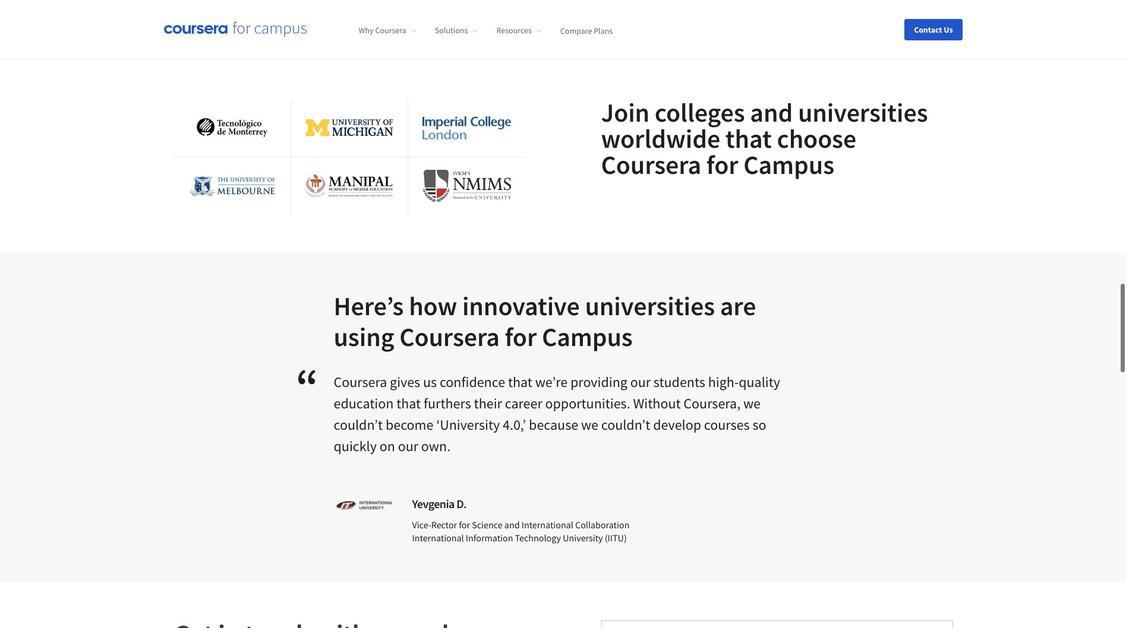 Task type: describe. For each thing, give the bounding box(es) containing it.
coursera,
[[684, 394, 741, 413]]

tecnológico de monterrey image
[[188, 118, 276, 137]]

for inside 'here's how innovative universities are using coursera for campus'
[[505, 321, 537, 353]]

their
[[474, 394, 502, 413]]

0 vertical spatial our
[[630, 373, 651, 391]]

without
[[633, 394, 681, 413]]

coursera gives us confidence that we're providing our students high-quality education that furthers their career opportunities. without coursera, we couldn't become 'university 4.0,' because we couldn't develop courses so quickly on our own.
[[334, 373, 780, 456]]

are
[[720, 290, 756, 322]]

university of michigan image
[[305, 119, 394, 137]]

why
[[359, 25, 374, 36]]

coursera for campus image
[[164, 21, 306, 38]]

us
[[944, 24, 953, 35]]

gives
[[390, 373, 420, 391]]

0 horizontal spatial our
[[398, 437, 418, 456]]

for inside join colleges and universities worldwide that choose coursera for campus
[[706, 148, 738, 181]]

1 vertical spatial international
[[412, 532, 464, 544]]

join colleges and universities worldwide that choose coursera for campus
[[601, 96, 928, 181]]

vice-
[[412, 519, 431, 531]]

that inside join colleges and universities worldwide that choose coursera for campus
[[726, 122, 772, 155]]

quickly
[[334, 437, 377, 456]]

why coursera
[[359, 25, 406, 36]]

resources
[[496, 25, 532, 36]]

vice-rector for science and international collaboration international information technology university (iitu)
[[412, 519, 630, 544]]

career
[[505, 394, 542, 413]]

nmims image
[[423, 170, 511, 202]]

plans
[[594, 25, 613, 36]]

universities for innovative
[[585, 290, 715, 322]]

science
[[472, 519, 503, 531]]

solutions link
[[435, 25, 477, 36]]

1 vertical spatial that
[[508, 373, 532, 391]]

innovative
[[462, 290, 580, 322]]

1 horizontal spatial international
[[522, 519, 573, 531]]

university
[[563, 532, 603, 544]]

manipal university image
[[305, 173, 394, 199]]

coursera inside 'here's how innovative universities are using coursera for campus'
[[399, 321, 500, 353]]

contact us button
[[905, 19, 962, 40]]

solutions
[[435, 25, 468, 36]]

own.
[[421, 437, 451, 456]]

quality
[[739, 373, 780, 391]]

colleges
[[655, 96, 745, 129]]

compare plans
[[560, 25, 613, 36]]

join
[[601, 96, 650, 129]]

yevgenia d.
[[412, 497, 467, 511]]

and inside join colleges and universities worldwide that choose coursera for campus
[[750, 96, 793, 129]]

choose
[[777, 122, 856, 155]]



Task type: vqa. For each thing, say whether or not it's contained in the screenshot.
top universities
yes



Task type: locate. For each thing, give the bounding box(es) containing it.
2 vertical spatial that
[[397, 394, 421, 413]]

become
[[386, 416, 433, 434]]

(iitu)
[[605, 532, 627, 544]]

for
[[706, 148, 738, 181], [505, 321, 537, 353], [459, 519, 470, 531]]

0 vertical spatial that
[[726, 122, 772, 155]]

why coursera link
[[359, 25, 416, 36]]

1 horizontal spatial for
[[505, 321, 537, 353]]

using
[[334, 321, 394, 353]]

and
[[750, 96, 793, 129], [504, 519, 520, 531]]

couldn't down without
[[601, 416, 650, 434]]

courses
[[704, 416, 750, 434]]

here's
[[334, 290, 404, 322]]

2 horizontal spatial that
[[726, 122, 772, 155]]

imperial college london image
[[423, 116, 511, 139]]

0 vertical spatial for
[[706, 148, 738, 181]]

resources link
[[496, 25, 541, 36]]

technology
[[515, 532, 561, 544]]

compare plans link
[[560, 25, 613, 36]]

our right "on"
[[398, 437, 418, 456]]

coursera
[[375, 25, 406, 36], [601, 148, 701, 181], [399, 321, 500, 353], [334, 373, 387, 391]]

we're
[[535, 373, 568, 391]]

0 vertical spatial and
[[750, 96, 793, 129]]

coursera up us in the left of the page
[[399, 321, 500, 353]]

0 horizontal spatial campus
[[542, 321, 633, 353]]

1 horizontal spatial and
[[750, 96, 793, 129]]

we down opportunities.
[[581, 416, 598, 434]]

because
[[529, 416, 578, 434]]

for up we're
[[505, 321, 537, 353]]

students
[[654, 373, 705, 391]]

international
[[522, 519, 573, 531], [412, 532, 464, 544]]

couldn't
[[334, 416, 383, 434], [601, 416, 650, 434]]

0 horizontal spatial couldn't
[[334, 416, 383, 434]]

here's how innovative universities are using coursera for campus
[[334, 290, 756, 353]]

0 horizontal spatial for
[[459, 519, 470, 531]]

0 vertical spatial international
[[522, 519, 573, 531]]

1 horizontal spatial our
[[630, 373, 651, 391]]

for right rector at left
[[459, 519, 470, 531]]

1 couldn't from the left
[[334, 416, 383, 434]]

4.0,'
[[503, 416, 526, 434]]

rector
[[431, 519, 457, 531]]

2 horizontal spatial for
[[706, 148, 738, 181]]

campus inside 'here's how innovative universities are using coursera for campus'
[[542, 321, 633, 353]]

yevgenia
[[412, 497, 454, 511]]

coursera right why
[[375, 25, 406, 36]]

1 horizontal spatial we
[[743, 394, 761, 413]]

we
[[743, 394, 761, 413], [581, 416, 598, 434]]

1 horizontal spatial that
[[508, 373, 532, 391]]

compare
[[560, 25, 592, 36]]

0 vertical spatial we
[[743, 394, 761, 413]]

on
[[380, 437, 395, 456]]

universities inside 'here's how innovative universities are using coursera for campus'
[[585, 290, 715, 322]]

0 horizontal spatial and
[[504, 519, 520, 531]]

us
[[423, 373, 437, 391]]

collaboration
[[575, 519, 630, 531]]

we up so
[[743, 394, 761, 413]]

our
[[630, 373, 651, 391], [398, 437, 418, 456]]

universities inside join colleges and universities worldwide that choose coursera for campus
[[798, 96, 928, 129]]

1 horizontal spatial couldn't
[[601, 416, 650, 434]]

1 vertical spatial our
[[398, 437, 418, 456]]

providing
[[570, 373, 627, 391]]

coursera inside join colleges and universities worldwide that choose coursera for campus
[[601, 148, 701, 181]]

1 vertical spatial campus
[[542, 321, 633, 353]]

contact
[[914, 24, 942, 35]]

1 horizontal spatial universities
[[798, 96, 928, 129]]

high-
[[708, 373, 739, 391]]

contact us
[[914, 24, 953, 35]]

0 horizontal spatial international
[[412, 532, 464, 544]]

0 vertical spatial campus
[[744, 148, 834, 181]]

universities
[[798, 96, 928, 129], [585, 290, 715, 322]]

couldn't up quickly
[[334, 416, 383, 434]]

d.
[[457, 497, 467, 511]]

confidence
[[440, 373, 505, 391]]

campus inside join colleges and universities worldwide that choose coursera for campus
[[744, 148, 834, 181]]

1 vertical spatial and
[[504, 519, 520, 531]]

for inside 'vice-rector for science and international collaboration international information technology university (iitu)'
[[459, 519, 470, 531]]

international up technology
[[522, 519, 573, 531]]

the university of melbourne image
[[189, 162, 275, 210]]

'university
[[436, 416, 500, 434]]

1 vertical spatial we
[[581, 416, 598, 434]]

coursera up education
[[334, 373, 387, 391]]

campus
[[744, 148, 834, 181], [542, 321, 633, 353]]

0 horizontal spatial universities
[[585, 290, 715, 322]]

develop
[[653, 416, 701, 434]]

how
[[409, 290, 457, 322]]

international information technology university (iitu) image
[[334, 495, 393, 518]]

so
[[753, 416, 766, 434]]

coursera inside the coursera gives us confidence that we're providing our students high-quality education that furthers their career opportunities. without coursera, we couldn't become 'university 4.0,' because we couldn't develop courses so quickly on our own.
[[334, 373, 387, 391]]

and inside 'vice-rector for science and international collaboration international information technology university (iitu)'
[[504, 519, 520, 531]]

0 vertical spatial universities
[[798, 96, 928, 129]]

for down colleges
[[706, 148, 738, 181]]

1 vertical spatial for
[[505, 321, 537, 353]]

2 couldn't from the left
[[601, 416, 650, 434]]

education
[[334, 394, 394, 413]]

1 vertical spatial universities
[[585, 290, 715, 322]]

international down rector at left
[[412, 532, 464, 544]]

worldwide
[[601, 122, 720, 155]]

furthers
[[424, 394, 471, 413]]

0 horizontal spatial we
[[581, 416, 598, 434]]

opportunities.
[[545, 394, 630, 413]]

coursera down join
[[601, 148, 701, 181]]

universities for and
[[798, 96, 928, 129]]

1 horizontal spatial campus
[[744, 148, 834, 181]]

our up without
[[630, 373, 651, 391]]

0 horizontal spatial that
[[397, 394, 421, 413]]

information
[[466, 532, 513, 544]]

that
[[726, 122, 772, 155], [508, 373, 532, 391], [397, 394, 421, 413]]

2 vertical spatial for
[[459, 519, 470, 531]]



